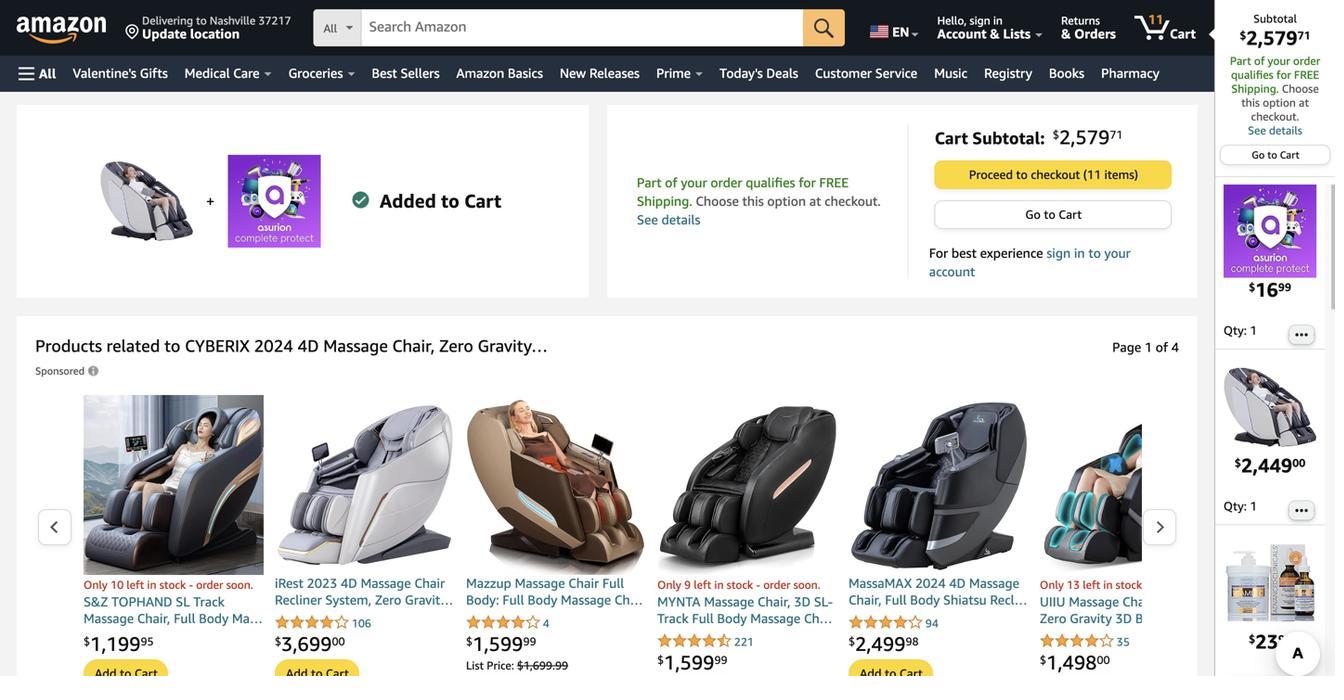 Task type: vqa. For each thing, say whether or not it's contained in the screenshot.
middle ago
no



Task type: describe. For each thing, give the bounding box(es) containing it.
shipping. for 2,579
[[1232, 82, 1279, 95]]

full inside the only 10 left in stock - order soon. s&z tophand sl track massage chair, full body ma… $ 1,199 95
[[174, 612, 195, 627]]

next image
[[1155, 521, 1165, 535]]

experience
[[980, 246, 1043, 261]]

gravity…
[[478, 336, 548, 356]]

advanced clinicals vitamin c body lotion + potent vitamin c serum 2pc bundle | face serum &amp; body cream brightening skin care set &amp; kits for wrinkles, dark spots, dry skin, &amp; uneven skin tone, 2-pack image
[[1224, 537, 1317, 630]]

see details link for added to cart
[[637, 212, 701, 227]]

qualifies for 2,579
[[1231, 68, 1274, 81]]

for best experience
[[929, 246, 1047, 261]]

only for 1,599
[[657, 579, 681, 592]]

full inside only 9 left in stock - order soon. mynta massage chair, 3d sl- track full body massage ch…
[[692, 612, 714, 627]]

chair, inside only 9 left in stock - order soon. mynta massage chair, 3d sl- track full body massage ch…
[[758, 595, 791, 610]]

in inside navigation navigation
[[993, 14, 1003, 27]]

ch… inside mazzup massage chair full body: full body massage ch…
[[615, 593, 643, 608]]

today's
[[720, 65, 763, 81]]

mazzup massage chair full body: full body massage ch…
[[466, 576, 643, 608]]

choose for added to cart
[[696, 194, 739, 209]]

customer service
[[815, 65, 918, 81]]

navigation navigation
[[0, 0, 1335, 677]]

s&z tophand sl track massage chair, full body massage chair, zero gravity, airbags, heating, foot massage (dark) image
[[84, 396, 264, 576]]

track inside only 9 left in stock - order soon. mynta massage chair, 3d sl- track full body massage ch…
[[657, 612, 689, 627]]

4 inside list
[[543, 617, 550, 630]]

2 vertical spatial of
[[1156, 340, 1168, 355]]

body inside the only 10 left in stock - order soon. s&z tophand sl track massage chair, full body ma… $ 1,199 95
[[199, 612, 229, 627]]

qty:                         1 for 16
[[1224, 323, 1257, 338]]

recl…
[[990, 593, 1028, 608]]

page
[[1112, 340, 1141, 355]]

0 horizontal spatial 1,599
[[473, 633, 523, 656]]

- for 1,599
[[756, 579, 761, 592]]

0 horizontal spatial asurion complete protect: one plan covers all eligible past and future purchases on amazon image
[[228, 155, 321, 248]]

full inside massamax 2024 4d massage chair, full body shiatsu recl…
[[885, 593, 907, 608]]

all inside search box
[[324, 22, 337, 35]]

track inside the only 10 left in stock - order soon. s&z tophand sl track massage chair, full body ma… $ 1,199 95
[[193, 595, 225, 610]]

uiiu
[[1040, 595, 1066, 610]]

0 horizontal spatial 2024
[[254, 336, 293, 356]]

Proceed to checkout                     (11 items) submit
[[936, 162, 1171, 188]]

subtotal:
[[973, 128, 1045, 148]]

soon. for 1,498
[[1183, 579, 1210, 592]]

zero inside the irest 2023 4d massage chair recliner system, zero gravit…
[[375, 593, 401, 608]]

221 link
[[657, 634, 754, 651]]

3,699
[[281, 633, 332, 656]]

added
[[380, 190, 436, 212]]

$ inside the only 10 left in stock - order soon. s&z tophand sl track massage chair, full body ma… $ 1,199 95
[[84, 635, 90, 648]]

0 horizontal spatial $ 1,599 99
[[466, 633, 536, 656]]

amazon basics link
[[448, 60, 552, 86]]

this for added to cart
[[742, 194, 764, 209]]

subtotal $ 2,579 71
[[1240, 12, 1311, 49]]

products
[[35, 336, 102, 356]]

s&z
[[84, 595, 108, 610]]

details for 2,579
[[1269, 124, 1303, 137]]

go to cart for the bottommost go to cart link
[[1025, 208, 1082, 222]]

at for added to cart
[[809, 194, 821, 209]]

music
[[934, 65, 968, 81]]

chair inside the irest 2023 4d massage chair recliner system, zero gravit…
[[414, 576, 445, 591]]

mazzup
[[466, 576, 511, 591]]

37217
[[258, 14, 291, 27]]

$ 16 99
[[1249, 278, 1291, 301]]

recliner
[[275, 593, 322, 608]]

of for added to cart
[[665, 175, 677, 190]]

new
[[560, 65, 586, 81]]

gifts
[[140, 65, 168, 81]]

0 vertical spatial go to cart link
[[1221, 146, 1329, 164]]

00 for 1,498
[[1097, 654, 1110, 667]]

choose this option at checkout. see details for 2,579
[[1241, 82, 1319, 137]]

1 horizontal spatial $ 1,599 99
[[657, 651, 728, 674]]

sign inside sign in to your account
[[1047, 246, 1071, 261]]

option for 2,579
[[1263, 96, 1296, 109]]

106
[[352, 617, 371, 630]]

massamax 2024 4d massage chair, full body shiatsu recl… link
[[849, 576, 1029, 612]]

new releases
[[560, 65, 640, 81]]

massage inside massamax 2024 4d massage chair, full body shiatsu recl…
[[969, 576, 1019, 591]]

medical care link
[[176, 60, 280, 86]]

11
[[1148, 12, 1164, 27]]

98
[[906, 635, 919, 648]]

en link
[[859, 5, 927, 51]]

cyberix
[[185, 336, 250, 356]]

mynta massage chair, 3d sl- track full body massage ch… link
[[657, 594, 838, 631]]

ma…
[[232, 612, 263, 627]]

00 for 3,699
[[332, 635, 345, 648]]

106 link
[[275, 616, 371, 632]]

sign in to your account link
[[929, 246, 1131, 279]]

irest
[[275, 576, 303, 591]]

proceed to checkout                     (11 items)
[[969, 168, 1138, 182]]

in for massage
[[714, 579, 724, 592]]

1 horizontal spatial asurion complete protect: one plan covers all eligible past and future purchases on amazon image
[[1224, 185, 1317, 278]]

left inside the only 10 left in stock - order soon. s&z tophand sl track massage chair, full body ma… $ 1,199 95
[[127, 579, 144, 592]]

only for 1,498
[[1040, 579, 1064, 592]]

in inside sign in to your account
[[1074, 246, 1085, 261]]

your for 2,579
[[1268, 54, 1290, 67]]

0 vertical spatial cyberix 2024 4d massage chair, zero gravity full body airbag massage,heating function,thai stretching recliner with longer sl track,electric calfrest extension,ai voice control mt398 (white) image
[[100, 155, 193, 248]]

0 horizontal spatial 4d
[[298, 336, 319, 356]]

$ inside cart subtotal: $ 2,579 71
[[1053, 128, 1059, 141]]

massamax 2024 4d massage chair, full body shiatsu recl…
[[849, 576, 1028, 608]]

best sellers link
[[363, 60, 448, 86]]

4d for 3,699
[[341, 576, 357, 591]]

see for added to cart
[[637, 212, 658, 227]]

proceed
[[969, 168, 1013, 182]]

medical care
[[185, 65, 260, 81]]

amazon
[[456, 65, 504, 81]]

pharmacy link
[[1093, 60, 1168, 86]]

1,199
[[90, 633, 141, 656]]

uiiu massage chair full body zero gravity 3d body scan… link
[[1040, 594, 1220, 631]]

part of your order qualifies for free shipping. for added to cart
[[637, 175, 849, 209]]

releases
[[589, 65, 640, 81]]

hello, sign in
[[937, 14, 1003, 27]]

$ inside $ 2,499 98
[[849, 635, 855, 648]]

groceries
[[288, 65, 343, 81]]

system,
[[325, 593, 372, 608]]

gravity
[[1070, 612, 1112, 627]]

qty: for 16
[[1224, 323, 1247, 338]]

full inside only 13 left in stock - order soon. uiiu massage chair full body zero gravity 3d body scan…
[[1157, 595, 1178, 610]]

add to cart submit for 1,199
[[84, 661, 167, 677]]

sign inside navigation navigation
[[970, 14, 990, 27]]

full left 9
[[602, 576, 624, 591]]

- inside the only 10 left in stock - order soon. s&z tophand sl track massage chair, full body ma… $ 1,199 95
[[189, 579, 193, 592]]

$ 2,449 00
[[1235, 454, 1306, 477]]

customer service link
[[807, 60, 926, 86]]

0 vertical spatial zero
[[439, 336, 473, 356]]

deals
[[766, 65, 798, 81]]

zero inside only 13 left in stock - order soon. uiiu massage chair full body zero gravity 3d body scan…
[[1040, 612, 1066, 627]]

delivering to nashville 37217 update location
[[142, 14, 291, 41]]

registry link
[[976, 60, 1041, 86]]

books
[[1049, 65, 1085, 81]]

this for 2,579
[[1241, 96, 1260, 109]]

in for ma…
[[147, 579, 156, 592]]

medical
[[185, 65, 230, 81]]

irest 2023 4d massage chair recliner system, zero gravit…
[[275, 576, 453, 608]]

order for ma…
[[196, 579, 223, 592]]

1 vertical spatial 1
[[1145, 340, 1152, 355]]

soon. inside the only 10 left in stock - order soon. s&z tophand sl track massage chair, full body ma… $ 1,199 95
[[226, 579, 253, 592]]

$1,699.99
[[517, 660, 568, 673]]

shiatsu
[[943, 593, 987, 608]]

amazon image
[[17, 17, 107, 45]]

massage inside only 13 left in stock - order soon. uiiu massage chair full body zero gravity 3d body scan…
[[1069, 595, 1119, 610]]

0 vertical spatial 4
[[1172, 340, 1179, 355]]

body inside only 9 left in stock - order soon. mynta massage chair, 3d sl- track full body massage ch…
[[717, 612, 747, 627]]

your inside sign in to your account
[[1104, 246, 1131, 261]]

body:
[[466, 593, 499, 608]]

only 10 left in stock - order soon. s&z tophand sl track massage chair, full body ma… $ 1,199 95
[[84, 579, 263, 656]]

full up 4 link
[[503, 593, 524, 608]]

best
[[952, 246, 977, 261]]

1 horizontal spatial cyberix 2024 4d massage chair, zero gravity full body airbag massage,heating function,thai stretching recliner with longer sl track,electric calfrest extension,ai voice control mt398 (white) image
[[1224, 361, 1317, 454]]

94 link
[[849, 616, 939, 632]]

items)
[[1104, 168, 1138, 182]]

1 horizontal spatial 1,599
[[664, 651, 714, 674]]

massamax
[[849, 576, 912, 591]]

to inside sign in to your account
[[1089, 246, 1101, 261]]

sellers
[[401, 65, 440, 81]]

00 for 2,449
[[1293, 457, 1306, 470]]

all inside button
[[39, 66, 56, 81]]

all button
[[10, 56, 64, 92]]

for for 2,579
[[1277, 68, 1291, 81]]

go to cart for go to cart link to the top
[[1252, 149, 1300, 161]]

part for added to cart
[[637, 175, 662, 190]]

lists
[[1003, 26, 1031, 41]]

sponsored
[[35, 365, 85, 377]]

only 9 left in stock - order soon. mynta massage chair, 3d sl- track full body massage ch…
[[657, 579, 833, 627]]

shipping. for added to cart
[[637, 194, 692, 209]]

$ inside $ 1,498 00
[[1040, 654, 1046, 667]]

$ inside $ 23 99
[[1249, 633, 1256, 646]]

$ 23 99
[[1249, 630, 1291, 654]]

221
[[734, 636, 754, 649]]

Search Amazon text field
[[362, 10, 803, 45]]

only inside the only 10 left in stock - order soon. s&z tophand sl track massage chair, full body ma… $ 1,199 95
[[84, 579, 108, 592]]

added to cart
[[380, 190, 501, 212]]

free for added to cart
[[819, 175, 849, 190]]

mazzup massage chair full body: full body massage ch… link
[[466, 576, 646, 612]]

$ inside the $ 16 99
[[1249, 281, 1256, 294]]

massamax 2024 4d massage chair, full body shiatsu recliner with electric extendable footrest, zero gravity, sl track, deep yo image
[[849, 396, 1029, 576]]

at for 2,579
[[1299, 96, 1309, 109]]

irest 2023 4d massage chair recliner system, zero gravit… link
[[275, 576, 455, 612]]

uiiu massage chair full body zero gravity 3d body scan shiatsu massage chairs sl track 24 airbags massage recliner chair back image
[[1040, 396, 1220, 576]]

add to cart submit for 3,699
[[276, 661, 358, 677]]

stock inside the only 10 left in stock - order soon. s&z tophand sl track massage chair, full body ma… $ 1,199 95
[[159, 579, 186, 592]]

account
[[929, 264, 975, 279]]

(11
[[1083, 168, 1101, 182]]



Task type: locate. For each thing, give the bounding box(es) containing it.
2024 inside massamax 2024 4d massage chair, full body shiatsu recl…
[[915, 576, 946, 591]]

1 qty: from the top
[[1224, 323, 1247, 338]]

0 horizontal spatial see details link
[[637, 212, 701, 227]]

to inside delivering to nashville 37217 update location
[[196, 14, 207, 27]]

0 vertical spatial option
[[1263, 96, 1296, 109]]

99 inside $ 23 99
[[1278, 633, 1291, 646]]

part
[[1230, 54, 1251, 67], [637, 175, 662, 190]]

left for 1,498
[[1083, 579, 1101, 592]]

none submit inside all search box
[[803, 9, 845, 46]]

2 horizontal spatial only
[[1040, 579, 1064, 592]]

choose
[[1282, 82, 1319, 95], [696, 194, 739, 209]]

see details link
[[1225, 123, 1326, 137], [637, 212, 701, 227]]

en
[[892, 24, 910, 39]]

body up 221
[[717, 612, 747, 627]]

0 vertical spatial part of your order qualifies for free shipping.
[[1230, 54, 1320, 95]]

prime link
[[648, 60, 711, 86]]

& inside returns & orders
[[1061, 26, 1071, 41]]

see
[[1248, 124, 1266, 137], [637, 212, 658, 227]]

see inside navigation navigation
[[1248, 124, 1266, 137]]

1 - from the left
[[189, 579, 193, 592]]

valentine's gifts
[[73, 65, 168, 81]]

page 1 of 4
[[1112, 340, 1179, 355]]

3d inside only 9 left in stock - order soon. mynta massage chair, 3d sl- track full body massage ch…
[[794, 595, 811, 610]]

checkout. for added to cart
[[825, 194, 881, 209]]

00 inside the $ 3,699 00
[[332, 635, 345, 648]]

full up 221 link
[[692, 612, 714, 627]]

1 horizontal spatial see
[[1248, 124, 1266, 137]]

in inside the only 10 left in stock - order soon. s&z tophand sl track massage chair, full body ma… $ 1,199 95
[[147, 579, 156, 592]]

0 horizontal spatial only
[[84, 579, 108, 592]]

0 horizontal spatial soon.
[[226, 579, 253, 592]]

soon. up scan…
[[1183, 579, 1210, 592]]

in right 9
[[714, 579, 724, 592]]

$ inside subtotal $ 2,579 71
[[1240, 29, 1246, 42]]

0 horizontal spatial zero
[[375, 593, 401, 608]]

2024 up "shiatsu"
[[915, 576, 946, 591]]

2 horizontal spatial add to cart submit
[[850, 661, 932, 677]]

2024 right the cyberix
[[254, 336, 293, 356]]

shipping. inside navigation navigation
[[1232, 82, 1279, 95]]

subtotal
[[1254, 12, 1297, 25]]

35 link
[[1040, 634, 1130, 651]]

free for 2,579
[[1294, 68, 1319, 81]]

1 horizontal spatial free
[[1294, 68, 1319, 81]]

irest 2023 4d massage chair recliner system, zero gravity shiatsu massager with ai voice control, sl track, heating, touch sc image
[[275, 396, 455, 576]]

1 down 16
[[1250, 323, 1257, 338]]

0 vertical spatial your
[[1268, 54, 1290, 67]]

99
[[1278, 281, 1291, 294], [1278, 633, 1291, 646], [523, 635, 536, 648], [714, 654, 728, 667]]

2,579
[[1246, 26, 1298, 49], [1059, 125, 1110, 149]]

- inside only 13 left in stock - order soon. uiiu massage chair full body zero gravity 3d body scan…
[[1145, 579, 1150, 592]]

go inside navigation navigation
[[1252, 149, 1265, 161]]

today's deals
[[720, 65, 798, 81]]

71 inside cart subtotal: $ 2,579 71
[[1110, 128, 1123, 141]]

$ 1,599 99
[[466, 633, 536, 656], [657, 651, 728, 674]]

left right 9
[[694, 579, 711, 592]]

choose inside navigation navigation
[[1282, 82, 1319, 95]]

4d right the cyberix
[[298, 336, 319, 356]]

1 vertical spatial cyberix 2024 4d massage chair, zero gravity full body airbag massage,heating function,thai stretching recliner with longer sl track,electric calfrest extension,ai voice control mt398 (white) image
[[1224, 361, 1317, 454]]

1,599 down 221 link
[[664, 651, 714, 674]]

1 vertical spatial qty:                         1
[[1224, 500, 1257, 514]]

1 horizontal spatial 2,579
[[1246, 26, 1298, 49]]

1 horizontal spatial &
[[1061, 26, 1071, 41]]

1 vertical spatial go to cart
[[1025, 208, 1082, 222]]

gravit…
[[405, 593, 453, 608]]

your for added to cart
[[681, 175, 707, 190]]

2,579 inside subtotal $ 2,579 71
[[1246, 26, 1298, 49]]

4d inside the irest 2023 4d massage chair recliner system, zero gravit…
[[341, 576, 357, 591]]

soon. for 1,599
[[793, 579, 821, 592]]

customer
[[815, 65, 872, 81]]

only 13 left in stock - order soon. uiiu massage chair full body zero gravity 3d body scan…
[[1040, 579, 1211, 627]]

2 horizontal spatial -
[[1145, 579, 1150, 592]]

& left the orders
[[1061, 26, 1071, 41]]

0 horizontal spatial details
[[662, 212, 701, 227]]

in left lists
[[993, 14, 1003, 27]]

products related to cyberix 2024 4d massage chair, zero gravity…
[[35, 336, 548, 356]]

full down sl
[[174, 612, 195, 627]]

pharmacy
[[1101, 65, 1160, 81]]

add to cart submit down $ 2,499 98
[[850, 661, 932, 677]]

choose this option at checkout. see details for added to cart
[[637, 194, 881, 227]]

ch… down sl-
[[804, 612, 833, 627]]

go to cart inside navigation navigation
[[1252, 149, 1300, 161]]

location
[[190, 26, 240, 41]]

1 horizontal spatial zero
[[439, 336, 473, 356]]

1 horizontal spatial 2024
[[915, 576, 946, 591]]

service
[[875, 65, 918, 81]]

1 vertical spatial qty:
[[1224, 500, 1247, 514]]

00 inside $ 1,498 00
[[1097, 654, 1110, 667]]

new releases link
[[552, 60, 648, 86]]

full
[[602, 576, 624, 591], [503, 593, 524, 608], [885, 593, 907, 608], [1157, 595, 1178, 610], [174, 612, 195, 627], [692, 612, 714, 627]]

in right '13'
[[1103, 579, 1113, 592]]

chair, inside the only 10 left in stock - order soon. s&z tophand sl track massage chair, full body ma… $ 1,199 95
[[137, 612, 170, 627]]

4 down mazzup massage chair full body: full body massage ch… "link" at the left of the page
[[543, 617, 550, 630]]

of
[[1254, 54, 1265, 67], [665, 175, 677, 190], [1156, 340, 1168, 355]]

stock for 1,498
[[1116, 579, 1142, 592]]

stock inside only 9 left in stock - order soon. mynta massage chair, 3d sl- track full body massage ch…
[[727, 579, 753, 592]]

account
[[937, 26, 987, 41]]

qty: for 2,449
[[1224, 500, 1247, 514]]

3 add to cart submit from the left
[[850, 661, 932, 677]]

stock inside only 13 left in stock - order soon. uiiu massage chair full body zero gravity 3d body scan…
[[1116, 579, 1142, 592]]

4d for 2,499
[[949, 576, 966, 591]]

1 horizontal spatial for
[[1277, 68, 1291, 81]]

order for massage
[[763, 579, 791, 592]]

option inside navigation navigation
[[1263, 96, 1296, 109]]

only up the s&z
[[84, 579, 108, 592]]

qty:                         1 for 2,449
[[1224, 500, 1257, 514]]

sl-
[[814, 595, 833, 610]]

in for body
[[1103, 579, 1113, 592]]

1 vertical spatial ch…
[[804, 612, 833, 627]]

cyberix 2024 4d massage chair, zero gravity full body airbag massage,heating function,thai stretching recliner with longer sl track,electric calfrest extension,ai voice control mt398 (white) image
[[100, 155, 193, 248], [1224, 361, 1317, 454]]

soon. inside only 13 left in stock - order soon. uiiu massage chair full body zero gravity 3d body scan…
[[1183, 579, 1210, 592]]

1 vertical spatial checkout.
[[825, 194, 881, 209]]

- up mynta massage chair, 3d sl- track full body massage ch… link
[[756, 579, 761, 592]]

0 horizontal spatial stock
[[159, 579, 186, 592]]

1 vertical spatial 00
[[332, 635, 345, 648]]

1 vertical spatial 4
[[543, 617, 550, 630]]

left
[[127, 579, 144, 592], [694, 579, 711, 592], [1083, 579, 1101, 592]]

details for added to cart
[[662, 212, 701, 227]]

0 vertical spatial ch…
[[615, 593, 643, 608]]

1 for 2,449
[[1250, 500, 1257, 514]]

0 horizontal spatial all
[[39, 66, 56, 81]]

zero down uiiu at the right of the page
[[1040, 612, 1066, 627]]

3 left from the left
[[1083, 579, 1101, 592]]

soon. inside only 9 left in stock - order soon. mynta massage chair, 3d sl- track full body massage ch…
[[793, 579, 821, 592]]

4d inside massamax 2024 4d massage chair, full body shiatsu recl…
[[949, 576, 966, 591]]

for
[[929, 246, 948, 261]]

only up uiiu at the right of the page
[[1040, 579, 1064, 592]]

choose for 2,579
[[1282, 82, 1319, 95]]

part of your order qualifies for free shipping.
[[1230, 54, 1320, 95], [637, 175, 849, 209]]

registry
[[984, 65, 1032, 81]]

3d up 35
[[1116, 612, 1132, 627]]

today's deals link
[[711, 60, 807, 86]]

3d inside only 13 left in stock - order soon. uiiu massage chair full body zero gravity 3d body scan…
[[1116, 612, 1132, 627]]

All search field
[[313, 9, 845, 48]]

0 vertical spatial see details link
[[1225, 123, 1326, 137]]

left for 1,599
[[694, 579, 711, 592]]

only inside only 9 left in stock - order soon. mynta massage chair, 3d sl- track full body massage ch…
[[657, 579, 681, 592]]

best
[[372, 65, 397, 81]]

1 only from the left
[[84, 579, 108, 592]]

list containing 1,199
[[72, 396, 1335, 677]]

valentine's
[[73, 65, 136, 81]]

Add to Cart submit
[[84, 661, 167, 677], [276, 661, 358, 677], [850, 661, 932, 677]]

body inside mazzup massage chair full body: full body massage ch…
[[528, 593, 557, 608]]

1 vertical spatial shipping.
[[637, 194, 692, 209]]

body left "ma…"
[[199, 612, 229, 627]]

1 horizontal spatial qualifies
[[1231, 68, 1274, 81]]

- up "uiiu massage chair full body zero gravity 3d body scan…" link
[[1145, 579, 1150, 592]]

1 horizontal spatial go
[[1252, 149, 1265, 161]]

at
[[1299, 96, 1309, 109], [809, 194, 821, 209]]

71
[[1298, 29, 1311, 42], [1110, 128, 1123, 141]]

qualifies inside navigation navigation
[[1231, 68, 1274, 81]]

1 horizontal spatial all
[[324, 22, 337, 35]]

all up groceries link
[[324, 22, 337, 35]]

0 vertical spatial 2024
[[254, 336, 293, 356]]

chair inside mazzup massage chair full body: full body massage ch…
[[569, 576, 599, 591]]

0 vertical spatial shipping.
[[1232, 82, 1279, 95]]

care
[[233, 65, 260, 81]]

1 left from the left
[[127, 579, 144, 592]]

left right '13'
[[1083, 579, 1101, 592]]

list price: $1,699.99
[[466, 660, 568, 673]]

checkout
[[1031, 168, 1080, 182]]

price:
[[487, 660, 514, 673]]

0 horizontal spatial see
[[637, 212, 658, 227]]

stock up sl
[[159, 579, 186, 592]]

&
[[990, 26, 1000, 41], [1061, 26, 1071, 41]]

1 vertical spatial go to cart link
[[936, 201, 1171, 228]]

0 horizontal spatial 2,579
[[1059, 125, 1110, 149]]

$ 1,599 99 down 221 link
[[657, 651, 728, 674]]

0 horizontal spatial go
[[1025, 208, 1041, 222]]

0 vertical spatial choose
[[1282, 82, 1319, 95]]

mazzup massage chair full body: full body massage chair with wireless charging, bluetooth, airbag, foot roller, zero gravity image
[[466, 396, 646, 576]]

1 horizontal spatial 3d
[[1116, 612, 1132, 627]]

option for added to cart
[[767, 194, 806, 209]]

body up "94"
[[910, 593, 940, 608]]

sign right experience
[[1047, 246, 1071, 261]]

1
[[1250, 323, 1257, 338], [1145, 340, 1152, 355], [1250, 500, 1257, 514]]

2 horizontal spatial chair
[[1123, 595, 1153, 610]]

& left lists
[[990, 26, 1000, 41]]

2 horizontal spatial of
[[1254, 54, 1265, 67]]

35
[[1117, 636, 1130, 649]]

checkout.
[[1251, 110, 1299, 123], [825, 194, 881, 209]]

- for 1,498
[[1145, 579, 1150, 592]]

add to cart submit down 1,199
[[84, 661, 167, 677]]

0 horizontal spatial at
[[809, 194, 821, 209]]

part of your order qualifies for free shipping. for 2,579
[[1230, 54, 1320, 95]]

2 stock from the left
[[727, 579, 753, 592]]

1 horizontal spatial of
[[1156, 340, 1168, 355]]

stock for 1,599
[[727, 579, 753, 592]]

1 vertical spatial free
[[819, 175, 849, 190]]

order
[[1293, 54, 1320, 67], [711, 175, 742, 190], [196, 579, 223, 592], [763, 579, 791, 592], [1152, 579, 1180, 592]]

0 horizontal spatial part
[[637, 175, 662, 190]]

stock up mynta massage chair, 3d sl- track full body massage ch… link
[[727, 579, 753, 592]]

only left 9
[[657, 579, 681, 592]]

1 vertical spatial see
[[637, 212, 658, 227]]

see for 2,579
[[1248, 124, 1266, 137]]

4d up "shiatsu"
[[949, 576, 966, 591]]

1 horizontal spatial 4d
[[341, 576, 357, 591]]

returns & orders
[[1061, 14, 1116, 41]]

alert image
[[352, 192, 369, 209]]

for
[[1277, 68, 1291, 81], [799, 175, 816, 190]]

body left scan…
[[1135, 612, 1165, 627]]

sponsored button
[[35, 362, 100, 381]]

2,579 down the subtotal on the top of page
[[1246, 26, 1298, 49]]

-
[[189, 579, 193, 592], [756, 579, 761, 592], [1145, 579, 1150, 592]]

- inside only 9 left in stock - order soon. mynta massage chair, 3d sl- track full body massage ch…
[[756, 579, 761, 592]]

massage inside the only 10 left in stock - order soon. s&z tophand sl track massage chair, full body ma… $ 1,199 95
[[84, 612, 134, 627]]

details
[[1269, 124, 1303, 137], [662, 212, 701, 227]]

3d left sl-
[[794, 595, 811, 610]]

0 horizontal spatial 4
[[543, 617, 550, 630]]

part for 2,579
[[1230, 54, 1251, 67]]

1,599 up price:
[[473, 633, 523, 656]]

1 horizontal spatial details
[[1269, 124, 1303, 137]]

of for 2,579
[[1254, 54, 1265, 67]]

1 horizontal spatial 00
[[1097, 654, 1110, 667]]

list
[[466, 660, 484, 673]]

scan…
[[1169, 612, 1210, 627]]

1 horizontal spatial stock
[[727, 579, 753, 592]]

2 left from the left
[[694, 579, 711, 592]]

3 soon. from the left
[[1183, 579, 1210, 592]]

only inside only 13 left in stock - order soon. uiiu massage chair full body zero gravity 3d body scan…
[[1040, 579, 1064, 592]]

update
[[142, 26, 187, 41]]

0 vertical spatial at
[[1299, 96, 1309, 109]]

1 horizontal spatial -
[[756, 579, 761, 592]]

delivering
[[142, 14, 193, 27]]

1 horizontal spatial at
[[1299, 96, 1309, 109]]

in inside only 13 left in stock - order soon. uiiu massage chair full body zero gravity 3d body scan…
[[1103, 579, 1113, 592]]

in inside only 9 left in stock - order soon. mynta massage chair, 3d sl- track full body massage ch…
[[714, 579, 724, 592]]

basics
[[508, 65, 543, 81]]

add to cart submit for 2,499
[[850, 661, 932, 677]]

3 stock from the left
[[1116, 579, 1142, 592]]

1 vertical spatial details
[[662, 212, 701, 227]]

to
[[196, 14, 207, 27], [1268, 149, 1277, 161], [1016, 168, 1028, 182], [441, 190, 459, 212], [1044, 208, 1056, 222], [1089, 246, 1101, 261], [164, 336, 180, 356]]

$
[[1240, 29, 1246, 42], [1053, 128, 1059, 141], [1249, 281, 1256, 294], [1235, 457, 1241, 470], [1249, 633, 1256, 646], [84, 635, 90, 648], [275, 635, 281, 648], [466, 635, 473, 648], [849, 635, 855, 648], [657, 654, 664, 667], [1040, 654, 1046, 667]]

checkout. inside navigation navigation
[[1251, 110, 1299, 123]]

cart inside cart subtotal: $ 2,579 71
[[935, 128, 968, 148]]

asurion complete protect: one plan covers all eligible past and future purchases on amazon image
[[228, 155, 321, 248], [1224, 185, 1317, 278]]

returns
[[1061, 14, 1100, 27]]

free
[[1294, 68, 1319, 81], [819, 175, 849, 190]]

track down mynta
[[657, 612, 689, 627]]

choose this option at checkout. see details inside navigation navigation
[[1241, 82, 1319, 137]]

free inside navigation navigation
[[1294, 68, 1319, 81]]

body inside massamax 2024 4d massage chair, full body shiatsu recl…
[[910, 593, 940, 608]]

of inside navigation navigation
[[1254, 54, 1265, 67]]

1 vertical spatial qualifies
[[746, 175, 795, 190]]

2 qty:                         1 from the top
[[1224, 500, 1257, 514]]

mynta massage chair, 3d sl-track full body massage chair recliner with body scan, heat, zero gravity, thai stretch, bluetooth image
[[657, 396, 838, 576]]

4d up system,
[[341, 576, 357, 591]]

valentine's gifts link
[[64, 60, 176, 86]]

99 inside the $ 16 99
[[1278, 281, 1291, 294]]

sign in to your account
[[929, 246, 1131, 279]]

add to cart submit down the $ 3,699 00
[[276, 661, 358, 677]]

for inside navigation navigation
[[1277, 68, 1291, 81]]

your inside navigation navigation
[[1268, 54, 1290, 67]]

0 vertical spatial 00
[[1293, 457, 1306, 470]]

1 vertical spatial track
[[657, 612, 689, 627]]

track right sl
[[193, 595, 225, 610]]

1 stock from the left
[[159, 579, 186, 592]]

0 horizontal spatial for
[[799, 175, 816, 190]]

1 & from the left
[[990, 26, 1000, 41]]

all
[[324, 22, 337, 35], [39, 66, 56, 81]]

order inside the only 10 left in stock - order soon. s&z tophand sl track massage chair, full body ma… $ 1,199 95
[[196, 579, 223, 592]]

track
[[193, 595, 225, 610], [657, 612, 689, 627]]

1 horizontal spatial 4
[[1172, 340, 1179, 355]]

this
[[1241, 96, 1260, 109], [742, 194, 764, 209]]

qty:                         1 down 16
[[1224, 323, 1257, 338]]

0 vertical spatial checkout.
[[1251, 110, 1299, 123]]

0 vertical spatial qty:                         1
[[1224, 323, 1257, 338]]

zero right system,
[[375, 593, 401, 608]]

sign right hello,
[[970, 14, 990, 27]]

at inside navigation
[[1299, 96, 1309, 109]]

cart
[[1170, 26, 1196, 41], [935, 128, 968, 148], [1280, 149, 1300, 161], [464, 190, 501, 212], [1059, 208, 1082, 222]]

3 - from the left
[[1145, 579, 1150, 592]]

part of your order qualifies for free shipping. inside navigation navigation
[[1230, 54, 1320, 95]]

0 horizontal spatial choose
[[696, 194, 739, 209]]

2 horizontal spatial 00
[[1293, 457, 1306, 470]]

- up sl
[[189, 579, 193, 592]]

1 for 16
[[1250, 323, 1257, 338]]

2 - from the left
[[756, 579, 761, 592]]

1 down 2,449
[[1250, 500, 1257, 514]]

1 right page
[[1145, 340, 1152, 355]]

body up 4 link
[[528, 593, 557, 608]]

0 horizontal spatial 00
[[332, 635, 345, 648]]

1 soon. from the left
[[226, 579, 253, 592]]

0 horizontal spatial left
[[127, 579, 144, 592]]

1 qty:                         1 from the top
[[1224, 323, 1257, 338]]

details inside navigation navigation
[[1269, 124, 1303, 137]]

2023
[[307, 576, 337, 591]]

in up tophand in the left bottom of the page
[[147, 579, 156, 592]]

0 vertical spatial this
[[1241, 96, 1260, 109]]

soon. up sl-
[[793, 579, 821, 592]]

2 horizontal spatial soon.
[[1183, 579, 1210, 592]]

0 vertical spatial of
[[1254, 54, 1265, 67]]

2,579 up (11
[[1059, 125, 1110, 149]]

zero left 'gravity…'
[[439, 336, 473, 356]]

order inside only 13 left in stock - order soon. uiiu massage chair full body zero gravity 3d body scan…
[[1152, 579, 1180, 592]]

part inside navigation navigation
[[1230, 54, 1251, 67]]

1 vertical spatial zero
[[375, 593, 401, 608]]

0 vertical spatial go
[[1252, 149, 1265, 161]]

1 horizontal spatial ch…
[[804, 612, 833, 627]]

0 horizontal spatial sign
[[970, 14, 990, 27]]

71 inside subtotal $ 2,579 71
[[1298, 29, 1311, 42]]

checkout. for 2,579
[[1251, 110, 1299, 123]]

for for added to cart
[[799, 175, 816, 190]]

account & lists
[[937, 26, 1031, 41]]

body up scan…
[[1182, 595, 1211, 610]]

$ inside $ 2,449 00
[[1235, 457, 1241, 470]]

see details link for 2,579
[[1225, 123, 1326, 137]]

go to cart link
[[1221, 146, 1329, 164], [936, 201, 1171, 228]]

2 vertical spatial your
[[1104, 246, 1131, 261]]

1 vertical spatial for
[[799, 175, 816, 190]]

orders
[[1074, 26, 1116, 41]]

go to cart
[[1252, 149, 1300, 161], [1025, 208, 1082, 222]]

previous image
[[49, 521, 59, 535]]

order inside only 9 left in stock - order soon. mynta massage chair, 3d sl- track full body massage ch…
[[763, 579, 791, 592]]

chair inside only 13 left in stock - order soon. uiiu massage chair full body zero gravity 3d body scan…
[[1123, 595, 1153, 610]]

$ 3,699 00
[[275, 633, 345, 656]]

2 horizontal spatial zero
[[1040, 612, 1066, 627]]

& for returns
[[1061, 26, 1071, 41]]

2 & from the left
[[1061, 26, 1071, 41]]

2 add to cart submit from the left
[[276, 661, 358, 677]]

0 horizontal spatial choose this option at checkout. see details
[[637, 194, 881, 227]]

2 qty: from the top
[[1224, 500, 1247, 514]]

1 vertical spatial choose
[[696, 194, 739, 209]]

option
[[1263, 96, 1296, 109], [767, 194, 806, 209]]

zero
[[439, 336, 473, 356], [375, 593, 401, 608], [1040, 612, 1066, 627]]

qualifies for added to cart
[[746, 175, 795, 190]]

0 vertical spatial go to cart
[[1252, 149, 1300, 161]]

2 horizontal spatial stock
[[1116, 579, 1142, 592]]

chair, inside massamax 2024 4d massage chair, full body shiatsu recl…
[[849, 593, 882, 608]]

cart subtotal: $ 2,579 71
[[935, 125, 1123, 149]]

related
[[106, 336, 160, 356]]

ch… left mynta
[[615, 593, 643, 608]]

qty:                         1 down 2,449
[[1224, 500, 1257, 514]]

chair,
[[392, 336, 435, 356], [849, 593, 882, 608], [758, 595, 791, 610], [137, 612, 170, 627]]

all down amazon image in the top of the page
[[39, 66, 56, 81]]

left up tophand in the left bottom of the page
[[127, 579, 144, 592]]

1 horizontal spatial only
[[657, 579, 681, 592]]

stock up "uiiu massage chair full body zero gravity 3d body scan…" link
[[1116, 579, 1142, 592]]

$ 1,599 99 down 4 link
[[466, 633, 536, 656]]

0 horizontal spatial shipping.
[[637, 194, 692, 209]]

None submit
[[803, 9, 845, 46]]

0 vertical spatial 2,579
[[1246, 26, 1298, 49]]

3 only from the left
[[1040, 579, 1064, 592]]

full down massamax
[[885, 593, 907, 608]]

0 vertical spatial choose this option at checkout. see details
[[1241, 82, 1319, 137]]

2 vertical spatial zero
[[1040, 612, 1066, 627]]

left inside only 13 left in stock - order soon. uiiu massage chair full body zero gravity 3d body scan…
[[1083, 579, 1101, 592]]

1 horizontal spatial go to cart
[[1252, 149, 1300, 161]]

this inside navigation navigation
[[1241, 96, 1260, 109]]

1 vertical spatial your
[[681, 175, 707, 190]]

1 vertical spatial 3d
[[1116, 612, 1132, 627]]

order inside navigation navigation
[[1293, 54, 1320, 67]]

massage inside the irest 2023 4d massage chair recliner system, zero gravit…
[[361, 576, 411, 591]]

1 add to cart submit from the left
[[84, 661, 167, 677]]

1 vertical spatial 2024
[[915, 576, 946, 591]]

full up scan…
[[1157, 595, 1178, 610]]

2 soon. from the left
[[793, 579, 821, 592]]

left inside only 9 left in stock - order soon. mynta massage chair, 3d sl- track full body massage ch…
[[694, 579, 711, 592]]

1 vertical spatial part
[[637, 175, 662, 190]]

in right experience
[[1074, 246, 1085, 261]]

1 horizontal spatial chair
[[569, 576, 599, 591]]

order for body
[[1152, 579, 1180, 592]]

ch… inside only 9 left in stock - order soon. mynta massage chair, 3d sl- track full body massage ch…
[[804, 612, 833, 627]]

4 right page
[[1172, 340, 1179, 355]]

95
[[141, 635, 154, 648]]

0 vertical spatial for
[[1277, 68, 1291, 81]]

& for account
[[990, 26, 1000, 41]]

2 only from the left
[[657, 579, 681, 592]]

1 horizontal spatial this
[[1241, 96, 1260, 109]]

1 horizontal spatial choose
[[1282, 82, 1319, 95]]

00 inside $ 2,449 00
[[1293, 457, 1306, 470]]

list
[[72, 396, 1335, 677]]

$ inside the $ 3,699 00
[[275, 635, 281, 648]]

soon. up "ma…"
[[226, 579, 253, 592]]



